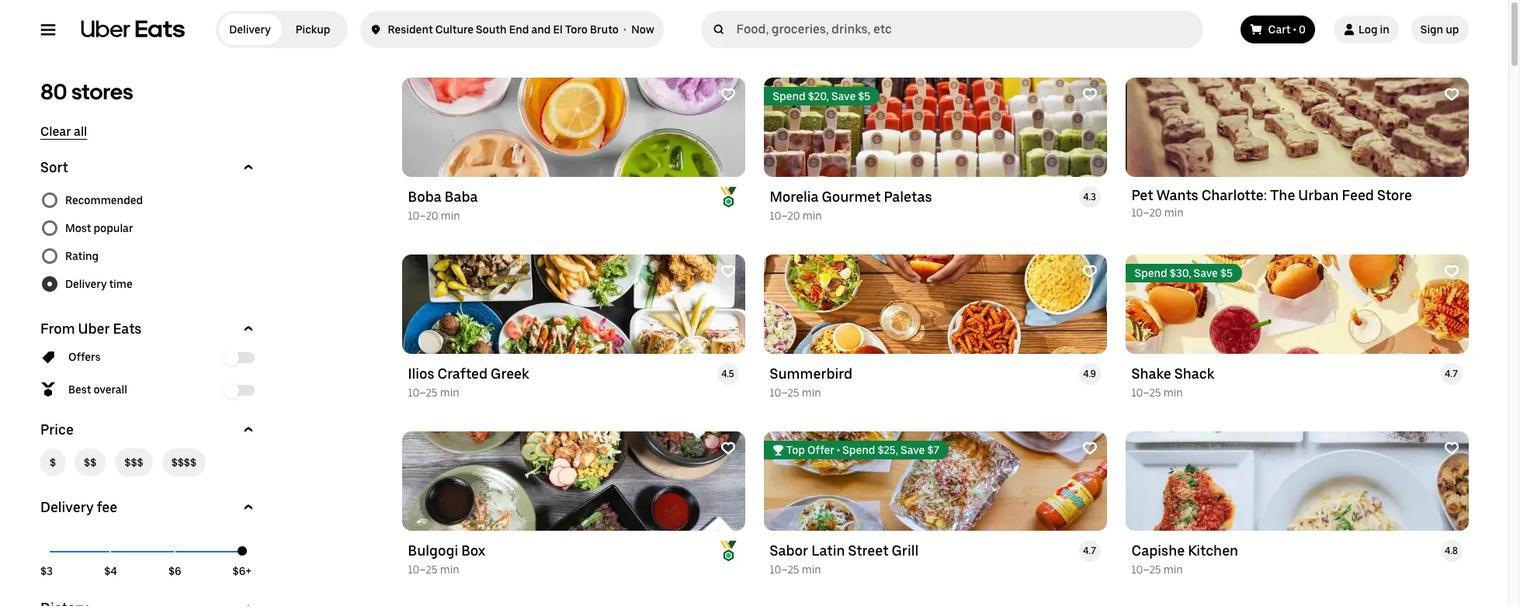 Task type: vqa. For each thing, say whether or not it's contained in the screenshot.
popular
yes



Task type: locate. For each thing, give the bounding box(es) containing it.
in
[[1381, 23, 1390, 36]]

1 horizontal spatial •
[[1294, 23, 1297, 36]]

delivery left pickup
[[229, 23, 271, 36]]

• left 0
[[1294, 23, 1297, 36]]

clear
[[40, 124, 71, 139]]

from
[[40, 321, 75, 337]]

2 horizontal spatial add to favorites image
[[1444, 441, 1460, 457]]

recommended
[[65, 194, 143, 207]]

resident
[[388, 23, 433, 36]]

Food, groceries, drinks, etc text field
[[737, 22, 1197, 37]]

now
[[632, 23, 654, 36]]

option group
[[40, 186, 257, 298]]

log
[[1359, 23, 1378, 36]]

Delivery radio
[[219, 14, 282, 45]]

price button
[[40, 421, 257, 440]]

0 horizontal spatial add to favorites image
[[720, 87, 736, 103]]

80 stores
[[40, 78, 133, 105]]

deliver to image
[[369, 20, 382, 39]]

add to favorites image
[[720, 87, 736, 103], [1082, 441, 1098, 457], [1444, 441, 1460, 457]]

delivery fee
[[40, 499, 117, 516]]

delivery down the rating
[[65, 278, 106, 290]]

delivery inside 'button'
[[40, 499, 93, 516]]

overall
[[93, 384, 127, 396]]

sort button
[[40, 158, 257, 177]]

0 horizontal spatial •
[[624, 23, 627, 36]]

time
[[109, 278, 132, 290]]

sign up link
[[1412, 16, 1469, 43]]

offers
[[68, 351, 100, 363]]

delivery time
[[65, 278, 132, 290]]

2 vertical spatial delivery
[[40, 499, 93, 516]]

$4
[[104, 565, 117, 578]]

clear all
[[40, 124, 87, 139]]

• left now
[[624, 23, 627, 36]]

0
[[1299, 23, 1306, 36]]

toro
[[565, 23, 588, 36]]

0 vertical spatial delivery
[[229, 23, 271, 36]]

best overall
[[68, 384, 127, 396]]

add to favorites image
[[1082, 87, 1098, 103], [1444, 87, 1460, 103], [720, 264, 736, 280], [1082, 264, 1098, 280], [1444, 264, 1460, 280], [720, 441, 736, 457]]

up
[[1446, 23, 1460, 36]]

eats
[[113, 321, 141, 337]]

delivery fee button
[[40, 499, 257, 517]]

80
[[40, 78, 67, 105]]

1 • from the left
[[624, 23, 627, 36]]

delivery inside option
[[229, 23, 271, 36]]

$$$$
[[171, 457, 196, 469]]

and
[[532, 23, 551, 36]]

log in
[[1359, 23, 1390, 36]]

$$ button
[[74, 449, 105, 477]]

el
[[553, 23, 563, 36]]

option group containing recommended
[[40, 186, 257, 298]]

•
[[624, 23, 627, 36], [1294, 23, 1297, 36]]

$$$$ button
[[162, 449, 205, 477]]

stores
[[71, 78, 133, 105]]

all
[[73, 124, 87, 139]]

cart • 0
[[1269, 23, 1306, 36]]

1 vertical spatial delivery
[[65, 278, 106, 290]]

culture
[[436, 23, 474, 36]]

most popular
[[65, 222, 133, 235]]

$$
[[84, 457, 96, 469]]

delivery left fee
[[40, 499, 93, 516]]

delivery
[[229, 23, 271, 36], [65, 278, 106, 290], [40, 499, 93, 516]]

$$$ button
[[115, 449, 152, 477]]



Task type: describe. For each thing, give the bounding box(es) containing it.
popular
[[93, 222, 133, 235]]

delivery for delivery fee
[[40, 499, 93, 516]]

clear all button
[[40, 124, 87, 140]]

best
[[68, 384, 91, 396]]

rating
[[65, 250, 98, 263]]

end
[[509, 23, 529, 36]]

log in link
[[1334, 16, 1399, 43]]

2 • from the left
[[1294, 23, 1297, 36]]

bruto
[[590, 23, 619, 36]]

$6+
[[232, 565, 251, 578]]

main navigation menu image
[[40, 22, 56, 37]]

sort
[[40, 159, 68, 176]]

delivery for delivery
[[229, 23, 271, 36]]

$6
[[168, 565, 181, 578]]

sign up
[[1421, 23, 1460, 36]]

Pickup radio
[[282, 14, 344, 45]]

delivery for delivery time
[[65, 278, 106, 290]]

cart
[[1269, 23, 1291, 36]]

uber eats home image
[[80, 20, 184, 39]]

pickup
[[296, 23, 330, 36]]

uber
[[78, 321, 110, 337]]

from uber eats
[[40, 321, 141, 337]]

price
[[40, 422, 73, 438]]

$3
[[40, 565, 52, 578]]

most
[[65, 222, 91, 235]]

$$$
[[124, 457, 143, 469]]

south
[[476, 23, 507, 36]]

1 horizontal spatial add to favorites image
[[1082, 441, 1098, 457]]

from uber eats button
[[40, 320, 257, 339]]

$ button
[[40, 449, 65, 477]]

resident culture south end and el toro bruto • now
[[388, 23, 654, 36]]

$
[[49, 457, 56, 469]]

sign
[[1421, 23, 1444, 36]]

fee
[[96, 499, 117, 516]]



